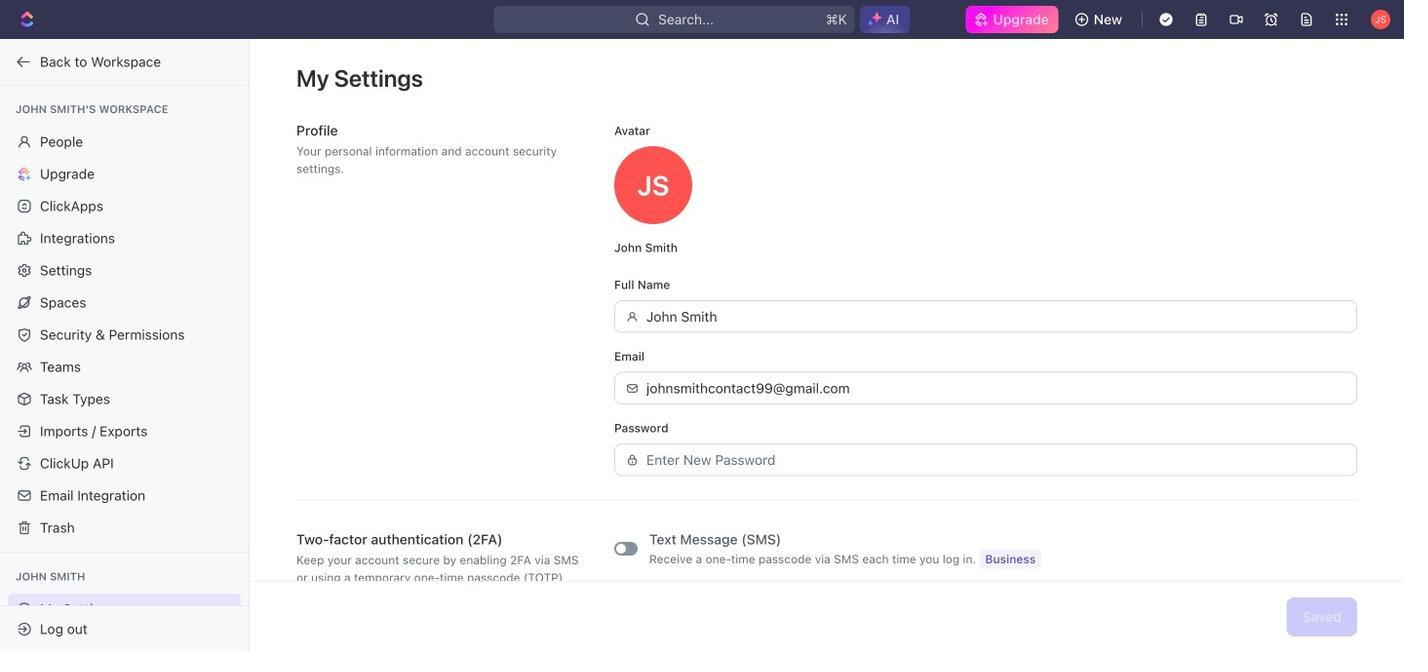 Task type: vqa. For each thing, say whether or not it's contained in the screenshot.
bottom 'Page'
no



Task type: locate. For each thing, give the bounding box(es) containing it.
Enter Username text field
[[647, 302, 1346, 332]]

available on business plans or higher element
[[980, 550, 1042, 569]]



Task type: describe. For each thing, give the bounding box(es) containing it.
Enter Email text field
[[647, 373, 1346, 404]]

user initials: js image
[[615, 146, 693, 224]]

Enter New Password text field
[[647, 445, 1346, 476]]



